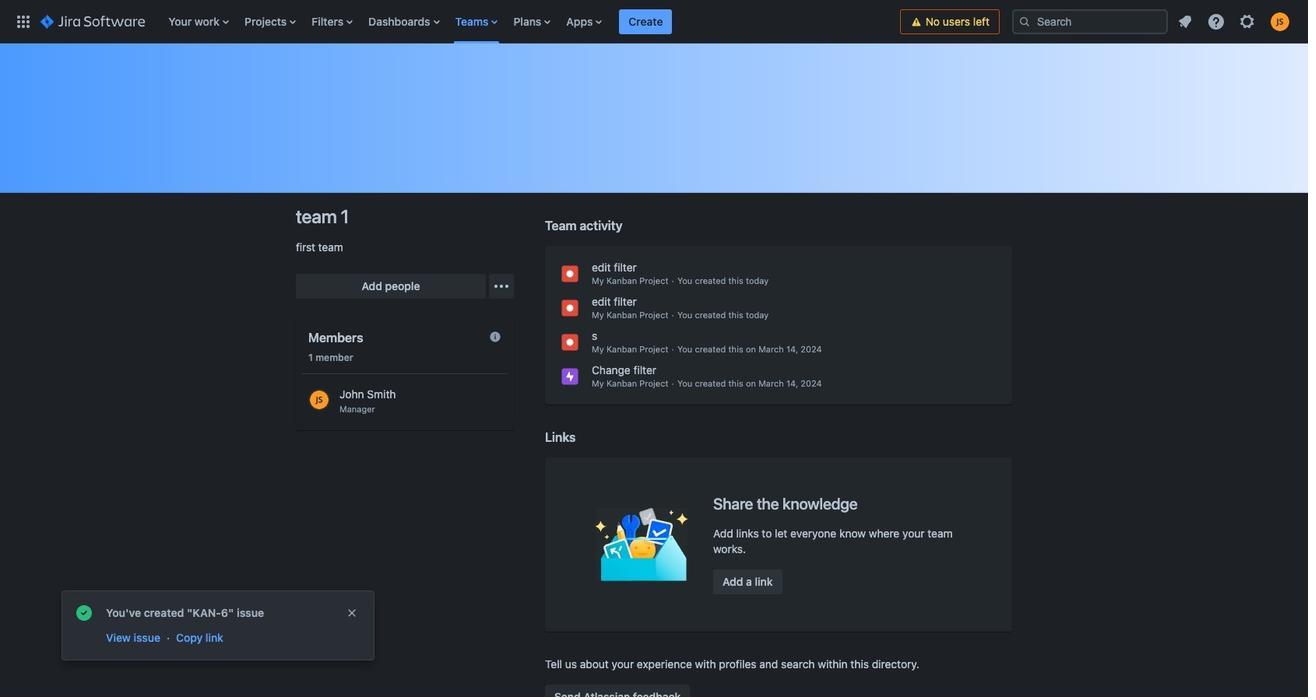 Task type: locate. For each thing, give the bounding box(es) containing it.
list item
[[619, 0, 672, 43]]

dismiss image
[[346, 607, 358, 620]]

list
[[161, 0, 900, 43], [1171, 7, 1299, 35]]

your profile and settings image
[[1271, 12, 1290, 31]]

None search field
[[1012, 9, 1168, 34]]

settings image
[[1238, 12, 1257, 31]]

you must be invited or approved by a member to join this team. image
[[489, 331, 502, 343]]

banner
[[0, 0, 1308, 44]]

alert
[[62, 592, 374, 660]]

0 horizontal spatial list
[[161, 0, 900, 43]]

primary element
[[9, 0, 900, 43]]

jira software image
[[40, 12, 145, 31], [40, 12, 145, 31]]

Search field
[[1012, 9, 1168, 34]]



Task type: describe. For each thing, give the bounding box(es) containing it.
notifications image
[[1176, 12, 1195, 31]]

help image
[[1207, 12, 1226, 31]]

search image
[[1019, 15, 1031, 28]]

1 horizontal spatial list
[[1171, 7, 1299, 35]]

success image
[[75, 604, 93, 623]]

appswitcher icon image
[[14, 12, 33, 31]]



Task type: vqa. For each thing, say whether or not it's contained in the screenshot.
YOU MUST BE INVITED OR APPROVED BY A MEMBER TO JOIN THIS TEAM. 'icon' at the left
yes



